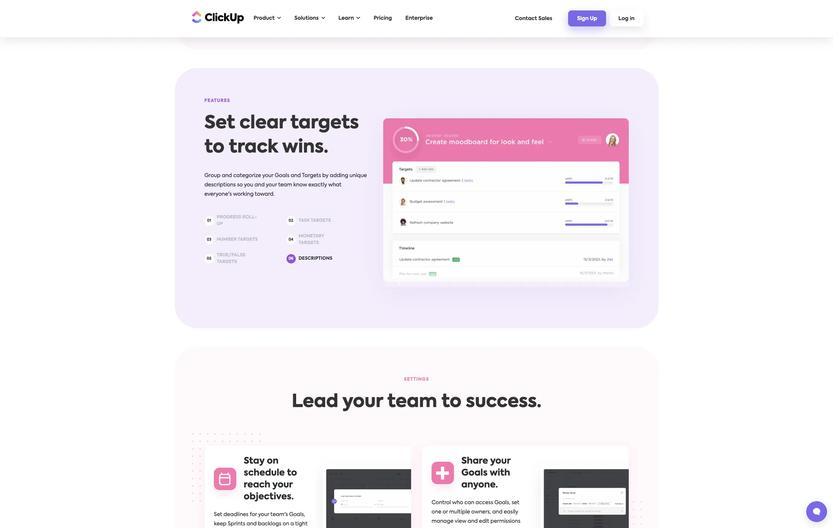 Task type: describe. For each thing, give the bounding box(es) containing it.
in
[[630, 16, 635, 21]]

product button
[[250, 11, 285, 26]]

goals, inside set deadlines for your team's goals, keep sprints and backlogs on a tigh
[[289, 512, 305, 518]]

set for set clear targets to track wins.
[[205, 115, 235, 133]]

everyone's
[[205, 192, 232, 197]]

edit
[[479, 519, 489, 524]]

adding
[[330, 173, 349, 179]]

learn button
[[335, 11, 364, 26]]

goals, inside control who can access goals, set one or multiple owners, and easily manage view and edit permissions
[[495, 501, 511, 506]]

pricing link
[[370, 11, 396, 26]]

categorize
[[233, 173, 261, 179]]

on inside set deadlines for your team's goals, keep sprints and backlogs on a tigh
[[283, 522, 289, 527]]

true/false targets
[[217, 253, 246, 265]]

progress
[[217, 215, 241, 220]]

task
[[299, 219, 310, 223]]

targets for monetary targets
[[299, 241, 319, 246]]

set
[[512, 501, 520, 506]]

access
[[476, 501, 493, 506]]

features
[[205, 99, 230, 103]]

set clear targets to track wins.
[[205, 115, 359, 157]]

lead
[[292, 394, 339, 412]]

settings
[[404, 378, 429, 382]]

contact sales
[[515, 16, 553, 21]]

lead your team to success.
[[292, 394, 542, 412]]

sign up
[[578, 16, 598, 21]]

manage
[[432, 519, 454, 524]]

easily
[[504, 510, 518, 515]]

one
[[432, 510, 442, 515]]

permissions
[[491, 519, 521, 524]]

contact
[[515, 16, 538, 21]]

enterprise link
[[402, 11, 437, 26]]

goals inside share your goals with anyone.
[[462, 469, 488, 478]]

log in link
[[610, 11, 644, 26]]

descriptions
[[205, 183, 236, 188]]

progress roll- up
[[217, 215, 257, 227]]

sharing.png image
[[541, 466, 644, 528]]

log in
[[619, 16, 635, 21]]

working
[[233, 192, 254, 197]]

your inside stay on schedule to reach your objectives.
[[272, 481, 293, 490]]

roll-
[[243, 215, 257, 220]]

control
[[432, 501, 451, 506]]

to for success.
[[442, 394, 462, 412]]

keep
[[214, 522, 226, 527]]

track
[[229, 139, 278, 157]]

team's
[[270, 512, 288, 518]]

and up the descriptions
[[222, 173, 232, 179]]

task targets
[[299, 219, 331, 223]]

know
[[294, 183, 307, 188]]

what
[[329, 183, 342, 188]]

a
[[291, 522, 294, 527]]

deadlines
[[224, 512, 248, 518]]

learn
[[339, 16, 354, 21]]

backlogs
[[258, 522, 281, 527]]

owners,
[[472, 510, 491, 515]]

stay on schedule to reach your objectives.
[[244, 457, 297, 502]]

enterprise
[[406, 16, 433, 21]]

solutions
[[295, 16, 319, 21]]

targets inside "group and categorize your goals and targets by adding unique descriptions so you and your team know exactly what everyone's working toward."
[[302, 173, 321, 179]]

objectives.
[[244, 493, 294, 502]]

schedule.png image
[[323, 466, 427, 528]]

log
[[619, 16, 629, 21]]

reach
[[244, 481, 270, 490]]

can
[[465, 501, 474, 506]]

sign up button
[[569, 11, 607, 26]]

set for set deadlines for your team's goals, keep sprints and backlogs on a tigh
[[214, 512, 222, 518]]

exactly
[[309, 183, 327, 188]]

monetary targets
[[299, 234, 324, 246]]

sprints
[[228, 522, 245, 527]]

or
[[443, 510, 448, 515]]

unique
[[350, 173, 367, 179]]

targets for number targets
[[238, 238, 258, 242]]



Task type: vqa. For each thing, say whether or not it's contained in the screenshot.
Monetary Targets
yes



Task type: locate. For each thing, give the bounding box(es) containing it.
and down for
[[247, 522, 257, 527]]

team inside "group and categorize your goals and targets by adding unique descriptions so you and your team know exactly what everyone's working toward."
[[278, 183, 292, 188]]

targets up exactly
[[302, 173, 321, 179]]

set up 'keep'
[[214, 512, 222, 518]]

2 vertical spatial to
[[287, 469, 297, 478]]

goals inside "group and categorize your goals and targets by adding unique descriptions so you and your team know exactly what everyone's working toward."
[[275, 173, 290, 179]]

1 horizontal spatial goals
[[462, 469, 488, 478]]

goals right categorize
[[275, 173, 290, 179]]

contact sales button
[[512, 12, 556, 25]]

0 vertical spatial on
[[267, 457, 279, 466]]

group and categorize your goals and targets by adding unique descriptions so you and your team know exactly what everyone's working toward.
[[205, 173, 367, 197]]

targets
[[302, 173, 321, 179], [311, 219, 331, 223], [238, 238, 258, 242], [299, 241, 319, 246], [217, 260, 237, 265]]

0 horizontal spatial goals
[[275, 173, 290, 179]]

1 horizontal spatial team
[[388, 394, 437, 412]]

team left know at the top of page
[[278, 183, 292, 188]]

by
[[323, 173, 329, 179]]

success.
[[466, 394, 542, 412]]

and inside set deadlines for your team's goals, keep sprints and backlogs on a tigh
[[247, 522, 257, 527]]

true/false
[[217, 253, 246, 258]]

to
[[205, 139, 225, 157], [442, 394, 462, 412], [287, 469, 297, 478]]

up
[[217, 222, 223, 227]]

goals,
[[495, 501, 511, 506], [289, 512, 305, 518]]

stay
[[244, 457, 265, 466]]

targets right number
[[238, 238, 258, 242]]

anyone.
[[462, 481, 498, 490]]

and up know at the top of page
[[291, 173, 301, 179]]

0 horizontal spatial team
[[278, 183, 292, 188]]

set
[[205, 115, 235, 133], [214, 512, 222, 518]]

on left a
[[283, 522, 289, 527]]

1 vertical spatial goals,
[[289, 512, 305, 518]]

on
[[267, 457, 279, 466], [283, 522, 289, 527]]

and up permissions
[[493, 510, 503, 515]]

descriptions
[[299, 257, 333, 261]]

group
[[205, 173, 221, 179]]

1 vertical spatial set
[[214, 512, 222, 518]]

control who can access goals, set one or multiple owners, and easily manage view and edit permissions
[[432, 501, 521, 524]]

toward.
[[255, 192, 275, 197]]

goals, up a
[[289, 512, 305, 518]]

1 vertical spatial to
[[442, 394, 462, 412]]

on up schedule
[[267, 457, 279, 466]]

1 vertical spatial team
[[388, 394, 437, 412]]

targets down monetary
[[299, 241, 319, 246]]

you
[[244, 183, 253, 188]]

and up toward.
[[255, 183, 265, 188]]

set inside the set clear targets to track wins.
[[205, 115, 235, 133]]

goals down 'share'
[[462, 469, 488, 478]]

clear
[[240, 115, 286, 133]]

set inside set deadlines for your team's goals, keep sprints and backlogs on a tigh
[[214, 512, 222, 518]]

0 vertical spatial goals,
[[495, 501, 511, 506]]

view
[[455, 519, 467, 524]]

multiple
[[449, 510, 470, 515]]

pricing
[[374, 16, 392, 21]]

to inside the set clear targets to track wins.
[[205, 139, 225, 157]]

up
[[590, 16, 598, 21]]

your
[[263, 173, 274, 179], [266, 183, 277, 188], [343, 394, 383, 412], [490, 457, 511, 466], [272, 481, 293, 490], [258, 512, 269, 518]]

team
[[278, 183, 292, 188], [388, 394, 437, 412]]

0 horizontal spatial goals,
[[289, 512, 305, 518]]

number targets
[[217, 238, 258, 242]]

to inside stay on schedule to reach your objectives.
[[287, 469, 297, 478]]

goals
[[275, 173, 290, 179], [462, 469, 488, 478]]

sales
[[539, 16, 553, 21]]

0 horizontal spatial on
[[267, 457, 279, 466]]

share your goals with anyone.
[[462, 457, 511, 490]]

on inside stay on schedule to reach your objectives.
[[267, 457, 279, 466]]

targets inside true/false targets
[[217, 260, 237, 265]]

targets
[[291, 115, 359, 133]]

number
[[217, 238, 237, 242]]

targets right task
[[311, 219, 331, 223]]

and
[[222, 173, 232, 179], [291, 173, 301, 179], [255, 183, 265, 188], [493, 510, 503, 515], [468, 519, 478, 524], [247, 522, 257, 527]]

0 vertical spatial team
[[278, 183, 292, 188]]

to for track
[[205, 139, 225, 157]]

targets for task targets
[[311, 219, 331, 223]]

1 vertical spatial on
[[283, 522, 289, 527]]

1 horizontal spatial on
[[283, 522, 289, 527]]

wins.
[[282, 139, 329, 157]]

0 vertical spatial goals
[[275, 173, 290, 179]]

1 horizontal spatial to
[[287, 469, 297, 478]]

0 horizontal spatial to
[[205, 139, 225, 157]]

goals.png image
[[383, 119, 629, 288]]

monetary
[[299, 234, 324, 239]]

schedule
[[244, 469, 285, 478]]

product
[[254, 16, 275, 21]]

set deadlines for your team's goals, keep sprints and backlogs on a tigh
[[214, 512, 308, 528]]

0 vertical spatial to
[[205, 139, 225, 157]]

1 vertical spatial goals
[[462, 469, 488, 478]]

with
[[490, 469, 510, 478]]

for
[[250, 512, 257, 518]]

2 horizontal spatial to
[[442, 394, 462, 412]]

targets inside monetary targets
[[299, 241, 319, 246]]

goals, up easily
[[495, 501, 511, 506]]

solutions button
[[291, 11, 329, 26]]

clickup image
[[190, 10, 244, 24]]

0 vertical spatial set
[[205, 115, 235, 133]]

and left edit
[[468, 519, 478, 524]]

sign
[[578, 16, 589, 21]]

so
[[237, 183, 243, 188]]

1 horizontal spatial goals,
[[495, 501, 511, 506]]

to for reach
[[287, 469, 297, 478]]

targets for true/false targets
[[217, 260, 237, 265]]

who
[[452, 501, 463, 506]]

your inside share your goals with anyone.
[[490, 457, 511, 466]]

team down settings on the bottom
[[388, 394, 437, 412]]

targets down true/false
[[217, 260, 237, 265]]

share
[[462, 457, 488, 466]]

set down features
[[205, 115, 235, 133]]

your inside set deadlines for your team's goals, keep sprints and backlogs on a tigh
[[258, 512, 269, 518]]



